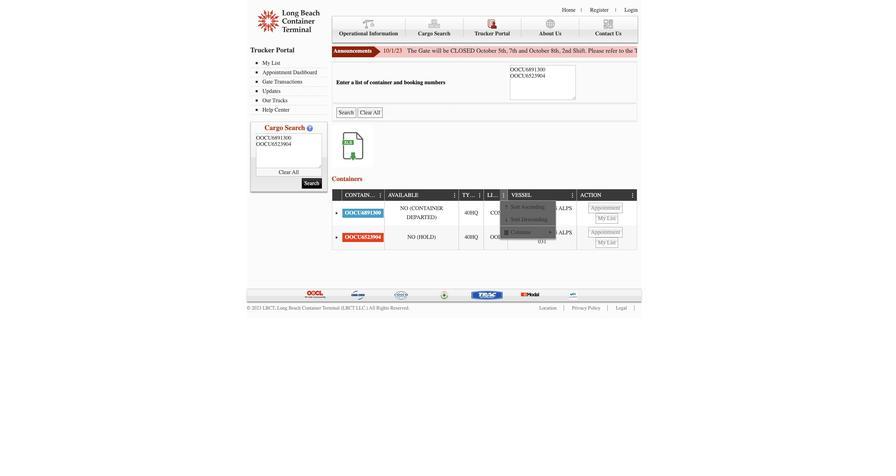 Task type: locate. For each thing, give the bounding box(es) containing it.
edit column settings image inside line column header
[[501, 193, 507, 198]]

2 for from the left
[[764, 47, 771, 55]]

trucker
[[475, 31, 494, 37], [250, 46, 275, 54]]

row
[[332, 190, 637, 201], [332, 201, 637, 226], [332, 226, 637, 250]]

2 edit column settings image from the left
[[570, 193, 576, 198]]

lbct,
[[263, 306, 276, 311]]

for right page
[[707, 47, 714, 55]]

no for no (container departed)
[[401, 206, 409, 212]]

1 row from the top
[[332, 190, 637, 201]]

portal up my list link
[[276, 46, 295, 54]]

transactions
[[274, 79, 303, 85]]

edit column settings image for vessel
[[570, 193, 576, 198]]

1 horizontal spatial gate
[[419, 47, 431, 55]]

1 for from the left
[[707, 47, 714, 55]]

trucker portal
[[475, 31, 510, 37], [250, 46, 295, 54]]

search down help center link
[[285, 124, 305, 132]]

trucker up the "my"
[[250, 46, 275, 54]]

gate inside my list appointment dashboard gate transactions updates our trucks help center
[[263, 79, 273, 85]]

0 vertical spatial 40hq
[[465, 210, 479, 216]]

1 horizontal spatial |
[[616, 7, 617, 13]]

of
[[364, 80, 369, 86]]

cosco shipping alps 031 cell for cos
[[508, 201, 577, 226]]

available
[[388, 192, 419, 199]]

trucker up closed
[[475, 31, 494, 37]]

1 edit column settings image from the left
[[378, 193, 384, 198]]

1 us from the left
[[556, 31, 562, 37]]

my list appointment dashboard gate transactions updates our trucks help center
[[263, 60, 317, 113]]

1 horizontal spatial and
[[519, 47, 528, 55]]

portal
[[496, 31, 510, 37], [276, 46, 295, 54]]

0 horizontal spatial october
[[477, 47, 497, 55]]

2 031 from the top
[[539, 239, 547, 245]]

1 alps from the top
[[559, 206, 573, 212]]

0 horizontal spatial gate
[[263, 79, 273, 85]]

clear all button
[[256, 168, 322, 177]]

edit column settings image
[[477, 193, 483, 198], [570, 193, 576, 198]]

40hq left ool "cell"
[[465, 234, 479, 241]]

1 horizontal spatial for
[[764, 47, 771, 55]]

3 edit column settings image from the left
[[501, 193, 507, 198]]

0 vertical spatial portal
[[496, 31, 510, 37]]

containers
[[332, 175, 363, 183]]

40hq cell left ool
[[459, 226, 484, 250]]

1 vertical spatial cosco shipping alps 031
[[513, 230, 573, 245]]

container link
[[345, 190, 380, 201]]

shipping
[[533, 206, 558, 212], [533, 230, 558, 236]]

cosco shipping alps 031 down vessel column header
[[513, 206, 573, 221]]

our trucks link
[[256, 98, 327, 104]]

us
[[556, 31, 562, 37], [616, 31, 622, 37]]

1 horizontal spatial october
[[530, 47, 550, 55]]

long
[[277, 306, 288, 311]]

operational information link
[[332, 18, 406, 38]]

oocu6891300
[[345, 210, 381, 216]]

october left 5th,
[[477, 47, 497, 55]]

40hq
[[465, 210, 479, 216], [465, 234, 479, 241]]

ool
[[491, 234, 502, 241]]

all
[[292, 169, 299, 175], [369, 306, 376, 311]]

1 horizontal spatial trucker portal
[[475, 31, 510, 37]]

0 vertical spatial cosco
[[513, 206, 531, 212]]

contact us
[[596, 31, 622, 37]]

1 vertical spatial no
[[408, 234, 416, 241]]

1 vertical spatial alps
[[559, 230, 573, 236]]

0 vertical spatial sort
[[511, 204, 520, 211]]

edit column settings image for available
[[452, 193, 458, 198]]

alps for cos
[[559, 206, 573, 212]]

2nd
[[562, 47, 572, 55]]

0 horizontal spatial the
[[626, 47, 634, 55]]

1 horizontal spatial the
[[773, 47, 781, 55]]

shipping down vessel column header
[[533, 206, 558, 212]]

0 vertical spatial trucker
[[475, 31, 494, 37]]

tree grid
[[332, 190, 637, 250]]

gate up updates
[[263, 79, 273, 85]]

cosco for cos
[[513, 206, 531, 212]]

0 horizontal spatial all
[[292, 169, 299, 175]]

edit column settings image inside "action" column header
[[631, 193, 636, 198]]

1 vertical spatial and
[[394, 80, 403, 86]]

1 edit column settings image from the left
[[477, 193, 483, 198]]

october left 8th,
[[530, 47, 550, 55]]

0 horizontal spatial search
[[285, 124, 305, 132]]

1 sort from the top
[[511, 204, 520, 211]]

cargo search down the center on the top left of page
[[265, 124, 305, 132]]

1 horizontal spatial trucker
[[475, 31, 494, 37]]

1 horizontal spatial us
[[616, 31, 622, 37]]

week.
[[782, 47, 797, 55]]

edit column settings image
[[378, 193, 384, 198], [452, 193, 458, 198], [501, 193, 507, 198], [631, 193, 636, 198]]

2 the from the left
[[773, 47, 781, 55]]

cell
[[577, 201, 637, 226], [577, 226, 637, 250]]

edit column settings image inside vessel column header
[[570, 193, 576, 198]]

and left booking
[[394, 80, 403, 86]]

0 horizontal spatial us
[[556, 31, 562, 37]]

2 sort from the top
[[511, 217, 520, 223]]

no down available
[[401, 206, 409, 212]]

ool cell
[[484, 226, 508, 250]]

3 row from the top
[[332, 226, 637, 250]]

tree grid containing container
[[332, 190, 637, 250]]

2 shipping from the top
[[533, 230, 558, 236]]

1 shipping from the top
[[533, 206, 558, 212]]

40hq cell for cos
[[459, 201, 484, 226]]

the left 'week.'
[[773, 47, 781, 55]]

2 row from the top
[[332, 201, 637, 226]]

40hq cell down type
[[459, 201, 484, 226]]

vessel link
[[512, 190, 535, 201]]

0 horizontal spatial for
[[707, 47, 714, 55]]

1 40hq cell from the top
[[459, 201, 484, 226]]

alps
[[559, 206, 573, 212], [559, 230, 573, 236]]

gate right truck
[[651, 47, 663, 55]]

1 horizontal spatial search
[[435, 31, 451, 37]]

legal link
[[616, 306, 628, 311]]

None submit
[[337, 108, 357, 118], [302, 178, 322, 189], [337, 108, 357, 118], [302, 178, 322, 189]]

0 horizontal spatial portal
[[276, 46, 295, 54]]

cos cell
[[484, 201, 508, 226]]

search
[[435, 31, 451, 37], [285, 124, 305, 132]]

us right about
[[556, 31, 562, 37]]

1 cosco shipping alps 031 from the top
[[513, 206, 573, 221]]

cosco shipping alps 031 cell
[[508, 201, 577, 226], [508, 226, 577, 250]]

privacy policy
[[573, 306, 601, 311]]

columns
[[511, 230, 531, 236]]

0 horizontal spatial |
[[581, 7, 582, 13]]

for right details
[[764, 47, 771, 55]]

edit column settings image right type
[[477, 193, 483, 198]]

enter a list of container and booking numbers
[[337, 80, 446, 86]]

1 vertical spatial cargo
[[265, 124, 283, 132]]

edit column settings image left action
[[570, 193, 576, 198]]

for
[[707, 47, 714, 55], [764, 47, 771, 55]]

cosco shipping alps 031 for cos
[[513, 206, 573, 221]]

appointment dashboard link
[[256, 69, 327, 76]]

1 vertical spatial search
[[285, 124, 305, 132]]

0 horizontal spatial cargo
[[265, 124, 283, 132]]

available column header
[[385, 190, 459, 201]]

None button
[[358, 108, 383, 118], [589, 203, 623, 213], [596, 213, 619, 224], [589, 227, 623, 238], [596, 238, 619, 248], [358, 108, 383, 118], [589, 203, 623, 213], [596, 213, 619, 224], [589, 227, 623, 238], [596, 238, 619, 248]]

1 horizontal spatial all
[[369, 306, 376, 311]]

cargo down help
[[265, 124, 283, 132]]

1 cell from the top
[[577, 201, 637, 226]]

us inside about us link
[[556, 31, 562, 37]]

031
[[539, 214, 547, 221], [539, 239, 547, 245]]

a
[[351, 80, 354, 86]]

policy
[[589, 306, 601, 311]]

and
[[519, 47, 528, 55], [394, 80, 403, 86]]

type column header
[[459, 190, 484, 201]]

and right 7th
[[519, 47, 528, 55]]

us right contact
[[616, 31, 622, 37]]

2 40hq from the top
[[465, 234, 479, 241]]

0 vertical spatial cargo
[[418, 31, 433, 37]]

row containing no (container departed)
[[332, 201, 637, 226]]

2 edit column settings image from the left
[[452, 193, 458, 198]]

search inside menu bar
[[435, 31, 451, 37]]

container column header
[[342, 190, 385, 201]]

cosco shipping alps 031 down descending
[[513, 230, 573, 245]]

gate right the
[[419, 47, 431, 55]]

| right home link
[[581, 7, 582, 13]]

0 vertical spatial search
[[435, 31, 451, 37]]

trucker portal up 5th,
[[475, 31, 510, 37]]

0 vertical spatial trucker portal
[[475, 31, 510, 37]]

ascending
[[522, 204, 545, 211]]

sort up columns on the bottom right of the page
[[511, 217, 520, 223]]

us inside contact us link
[[616, 31, 622, 37]]

40hq cell for ool
[[459, 226, 484, 250]]

1 horizontal spatial cargo search
[[418, 31, 451, 37]]

cargo up will
[[418, 31, 433, 37]]

0 horizontal spatial and
[[394, 80, 403, 86]]

cosco down vessel on the right top of the page
[[513, 206, 531, 212]]

1 vertical spatial 031
[[539, 239, 547, 245]]

row group
[[332, 201, 637, 250]]

edit column settings image for line
[[501, 193, 507, 198]]

all right clear
[[292, 169, 299, 175]]

contact us link
[[580, 18, 638, 38]]

no inside no (container departed)
[[401, 206, 409, 212]]

1 vertical spatial menu bar
[[250, 59, 330, 115]]

1 vertical spatial cosco
[[513, 230, 531, 236]]

031 for ool
[[539, 239, 547, 245]]

1 vertical spatial sort
[[511, 217, 520, 223]]

0 horizontal spatial trucker
[[250, 46, 275, 54]]

search up be
[[435, 31, 451, 37]]

1 cosco from the top
[[513, 206, 531, 212]]

container
[[345, 192, 377, 199]]

contact
[[596, 31, 615, 37]]

oocu6523904 cell
[[342, 226, 385, 250]]

4 edit column settings image from the left
[[631, 193, 636, 198]]

5th,
[[498, 47, 508, 55]]

2 cosco shipping alps 031 from the top
[[513, 230, 573, 245]]

2 cell from the top
[[577, 226, 637, 250]]

no (container departed)
[[401, 206, 443, 221]]

about us link
[[522, 18, 580, 38]]

truck
[[635, 47, 650, 55]]

location link
[[540, 306, 557, 311]]

031 down ascending
[[539, 214, 547, 221]]

0 horizontal spatial trucker portal
[[250, 46, 295, 54]]

1 vertical spatial trucker portal
[[250, 46, 295, 54]]

|
[[581, 7, 582, 13], [616, 7, 617, 13]]

0 vertical spatial no
[[401, 206, 409, 212]]

list
[[356, 80, 363, 86]]

cosco down 'sort descending'
[[513, 230, 531, 236]]

portal up 5th,
[[496, 31, 510, 37]]

40hq down type column header
[[465, 210, 479, 216]]

clear
[[279, 169, 291, 175]]

shipping for cos
[[533, 206, 558, 212]]

october
[[477, 47, 497, 55], [530, 47, 550, 55]]

031 down descending
[[539, 239, 547, 245]]

cosco
[[513, 206, 531, 212], [513, 230, 531, 236]]

register
[[591, 7, 609, 13]]

0 vertical spatial cosco shipping alps 031
[[513, 206, 573, 221]]

2 us from the left
[[616, 31, 622, 37]]

40hq cell
[[459, 201, 484, 226], [459, 226, 484, 250]]

2 october from the left
[[530, 47, 550, 55]]

will
[[432, 47, 442, 55]]

0 horizontal spatial cargo search
[[265, 124, 305, 132]]

©
[[247, 306, 251, 311]]

1 031 from the top
[[539, 214, 547, 221]]

updates
[[263, 88, 281, 94]]

cargo search up will
[[418, 31, 451, 37]]

privacy policy link
[[573, 306, 601, 311]]

all right llc.) on the left of the page
[[369, 306, 376, 311]]

1 40hq from the top
[[465, 210, 479, 216]]

1 horizontal spatial portal
[[496, 31, 510, 37]]

1 horizontal spatial cargo
[[418, 31, 433, 37]]

action link
[[581, 190, 605, 201]]

1 horizontal spatial edit column settings image
[[570, 193, 576, 198]]

2 40hq cell from the top
[[459, 226, 484, 250]]

0 vertical spatial menu bar
[[332, 16, 638, 43]]

menu bar
[[332, 16, 638, 43], [250, 59, 330, 115], [501, 201, 556, 239]]

cosco for ool
[[513, 230, 531, 236]]

0 vertical spatial shipping
[[533, 206, 558, 212]]

031 for cos
[[539, 214, 547, 221]]

2 vertical spatial menu bar
[[501, 201, 556, 239]]

0 vertical spatial all
[[292, 169, 299, 175]]

0 horizontal spatial edit column settings image
[[477, 193, 483, 198]]

2 alps from the top
[[559, 230, 573, 236]]

2 cosco from the top
[[513, 230, 531, 236]]

10/1/23
[[383, 47, 403, 55]]

1 vertical spatial 40hq
[[465, 234, 479, 241]]

sort for sort ascending
[[511, 204, 520, 211]]

cargo
[[418, 31, 433, 37], [265, 124, 283, 132]]

edit column settings image inside available column header
[[452, 193, 458, 198]]

1 cosco shipping alps 031 cell from the top
[[508, 201, 577, 226]]

no (hold) cell
[[385, 226, 459, 250]]

1 vertical spatial portal
[[276, 46, 295, 54]]

no left (hold)
[[408, 234, 416, 241]]

0 vertical spatial alps
[[559, 206, 573, 212]]

trucker portal up list
[[250, 46, 295, 54]]

2 cosco shipping alps 031 cell from the top
[[508, 226, 577, 250]]

0 vertical spatial 031
[[539, 214, 547, 221]]

edit column settings image inside container column header
[[378, 193, 384, 198]]

sort down vessel on the right top of the page
[[511, 204, 520, 211]]

no
[[401, 206, 409, 212], [408, 234, 416, 241]]

1 vertical spatial shipping
[[533, 230, 558, 236]]

0 vertical spatial cargo search
[[418, 31, 451, 37]]

privacy
[[573, 306, 587, 311]]

the right to
[[626, 47, 634, 55]]

cosco shipping alps 031
[[513, 206, 573, 221], [513, 230, 573, 245]]

| left login
[[616, 7, 617, 13]]

edit column settings image inside type column header
[[477, 193, 483, 198]]

shipping down descending
[[533, 230, 558, 236]]



Task type: vqa. For each thing, say whether or not it's contained in the screenshot.
'Enter'
yes



Task type: describe. For each thing, give the bounding box(es) containing it.
web
[[682, 47, 692, 55]]

gate transactions link
[[256, 79, 327, 85]]

1 vertical spatial cargo search
[[265, 124, 305, 132]]

sort ascending
[[511, 204, 545, 211]]

legal
[[616, 306, 628, 311]]

all inside clear all button
[[292, 169, 299, 175]]

home link
[[562, 7, 576, 13]]

clear all
[[279, 169, 299, 175]]

oocu6891300 cell
[[342, 201, 385, 226]]

enter
[[337, 80, 350, 86]]

location
[[540, 306, 557, 311]]

no (container departed) cell
[[385, 201, 459, 226]]

8th,
[[551, 47, 561, 55]]

1 vertical spatial trucker
[[250, 46, 275, 54]]

2023
[[252, 306, 262, 311]]

descending
[[522, 217, 548, 223]]

about
[[539, 31, 554, 37]]

reserved.
[[391, 306, 410, 311]]

home
[[562, 7, 576, 13]]

no for no (hold)
[[408, 234, 416, 241]]

type
[[463, 192, 477, 199]]

register link
[[591, 7, 609, 13]]

(hold)
[[417, 234, 436, 241]]

operational
[[339, 31, 368, 37]]

action
[[581, 192, 602, 199]]

list
[[272, 60, 280, 66]]

llc.)
[[356, 306, 368, 311]]

login
[[625, 7, 638, 13]]

row containing container
[[332, 190, 637, 201]]

7th
[[510, 47, 518, 55]]

40hq for ool
[[465, 234, 479, 241]]

2 horizontal spatial gate
[[651, 47, 663, 55]]

sort for sort descending
[[511, 217, 520, 223]]

about us
[[539, 31, 562, 37]]

rights
[[377, 306, 389, 311]]

line
[[488, 192, 500, 199]]

40hq for cos
[[465, 210, 479, 216]]

page
[[693, 47, 705, 55]]

gate
[[734, 47, 745, 55]]

1 vertical spatial all
[[369, 306, 376, 311]]

row containing cosco shipping alps 031
[[332, 226, 637, 250]]

shipping for ool
[[533, 230, 558, 236]]

line link
[[488, 190, 504, 201]]

dashboard
[[293, 69, 317, 76]]

my list link
[[256, 60, 327, 66]]

refer
[[606, 47, 618, 55]]

booking
[[404, 80, 423, 86]]

numbers
[[425, 80, 446, 86]]

line column header
[[484, 190, 508, 201]]

oocu6523904
[[345, 234, 381, 241]]

information
[[369, 31, 398, 37]]

further
[[716, 47, 733, 55]]

edit column settings image for type
[[477, 193, 483, 198]]

trucker portal inside trucker portal link
[[475, 31, 510, 37]]

action column header
[[577, 190, 637, 201]]

announcements
[[334, 48, 372, 54]]

help center link
[[256, 107, 327, 113]]

please
[[589, 47, 605, 55]]

available link
[[388, 190, 422, 201]]

10/1/23 the gate will be closed october 5th, 7th and october 8th, 2nd shift. please refer to the truck gate hours web page for further gate details for the week.
[[383, 47, 797, 55]]

row group containing no (container departed)
[[332, 201, 637, 250]]

Enter container numbers and/ or booking numbers. Press ESC to reset input box text field
[[510, 65, 576, 100]]

us for about us
[[556, 31, 562, 37]]

cargo inside menu bar
[[418, 31, 433, 37]]

trucks
[[273, 98, 288, 104]]

sort descending
[[511, 217, 548, 223]]

my
[[263, 60, 270, 66]]

container
[[370, 80, 393, 86]]

cell for ool
[[577, 226, 637, 250]]

1 | from the left
[[581, 7, 582, 13]]

2 | from the left
[[616, 7, 617, 13]]

cargo search link
[[406, 18, 464, 38]]

0 vertical spatial and
[[519, 47, 528, 55]]

cosco shipping alps 031 cell for ool
[[508, 226, 577, 250]]

type link
[[463, 190, 480, 201]]

hours
[[665, 47, 680, 55]]

1 the from the left
[[626, 47, 634, 55]]

operational information
[[339, 31, 398, 37]]

our
[[263, 98, 271, 104]]

(lbct
[[341, 306, 355, 311]]

alps for ool
[[559, 230, 573, 236]]

beach
[[289, 306, 301, 311]]

help
[[263, 107, 273, 113]]

closed
[[451, 47, 475, 55]]

terminal
[[323, 306, 340, 311]]

menu bar containing operational information
[[332, 16, 638, 43]]

edit column settings image for container
[[378, 193, 384, 198]]

departed)
[[407, 214, 437, 221]]

© 2023 lbct, long beach container terminal (lbct llc.) all rights reserved.
[[247, 306, 410, 311]]

cosco shipping alps 031 for ool
[[513, 230, 573, 245]]

cell for cos
[[577, 201, 637, 226]]

1 october from the left
[[477, 47, 497, 55]]

no (hold)
[[408, 234, 436, 241]]

menu bar containing my list
[[250, 59, 330, 115]]

login link
[[625, 7, 638, 13]]

container
[[302, 306, 321, 311]]

to
[[620, 47, 624, 55]]

vessel column header
[[508, 190, 577, 201]]

edit column settings image for action
[[631, 193, 636, 198]]

be
[[443, 47, 449, 55]]

center
[[275, 107, 290, 113]]

trucker inside trucker portal link
[[475, 31, 494, 37]]

vessel
[[512, 192, 532, 199]]

us for contact us
[[616, 31, 622, 37]]

Enter container numbers and/ or booking numbers.  text field
[[256, 134, 322, 168]]

updates link
[[256, 88, 327, 94]]

menu bar containing sort ascending
[[501, 201, 556, 239]]

shift.
[[573, 47, 587, 55]]



